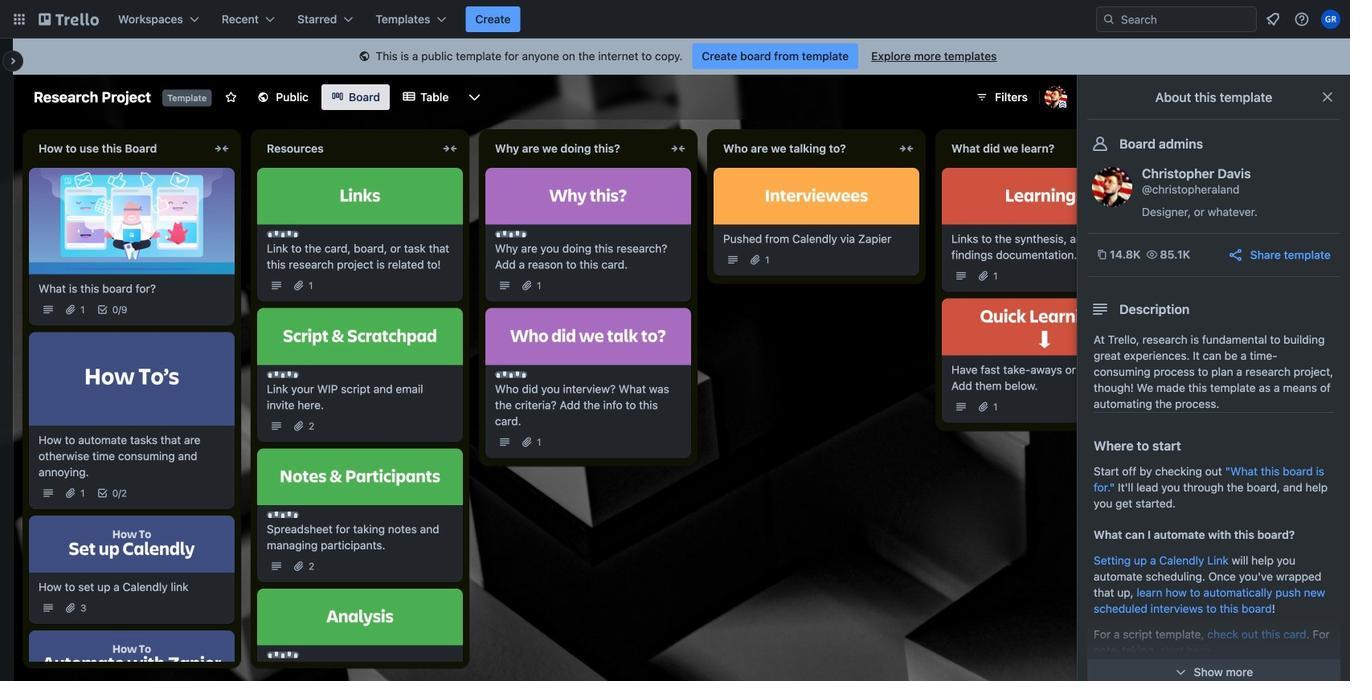 Task type: locate. For each thing, give the bounding box(es) containing it.
1 vertical spatial christopher davis (christopheraland) image
[[1092, 167, 1133, 207]]

2 collapse list image from the left
[[441, 139, 460, 158]]

color: black, title: "needs personalization" element
[[267, 231, 299, 238], [495, 231, 527, 238], [267, 372, 299, 378], [495, 372, 527, 378], [267, 512, 299, 518], [267, 652, 299, 659]]

collapse list image
[[212, 139, 232, 158], [441, 139, 460, 158], [669, 139, 688, 158]]

2 horizontal spatial collapse list image
[[669, 139, 688, 158]]

0 horizontal spatial christopher davis (christopheraland) image
[[1045, 86, 1068, 109]]

star or unstar board image
[[225, 91, 237, 104]]

christopher davis (christopheraland) image
[[1045, 86, 1068, 109], [1092, 167, 1133, 207]]

search image
[[1103, 13, 1116, 26]]

greg robinson (gregrobinson96) image
[[1322, 10, 1341, 29]]

0 notifications image
[[1264, 10, 1283, 29]]

this member is an admin of this board. image
[[1060, 101, 1067, 109]]

1 horizontal spatial collapse list image
[[441, 139, 460, 158]]

0 vertical spatial christopher davis (christopheraland) image
[[1045, 86, 1068, 109]]

0 horizontal spatial collapse list image
[[212, 139, 232, 158]]

1 horizontal spatial christopher davis (christopheraland) image
[[1092, 167, 1133, 207]]

back to home image
[[39, 6, 99, 32]]

3 collapse list image from the left
[[669, 139, 688, 158]]

None text field
[[29, 136, 209, 162], [486, 136, 666, 162], [942, 136, 1122, 162], [29, 136, 209, 162], [486, 136, 666, 162], [942, 136, 1122, 162]]

None text field
[[257, 136, 437, 162], [714, 136, 894, 162], [257, 136, 437, 162], [714, 136, 894, 162]]



Task type: vqa. For each thing, say whether or not it's contained in the screenshot.
Michael
no



Task type: describe. For each thing, give the bounding box(es) containing it.
customize views image
[[467, 89, 483, 105]]

primary element
[[0, 0, 1351, 39]]

1 collapse list image from the left
[[212, 139, 232, 158]]

collapse list image
[[897, 139, 916, 158]]

Board name text field
[[26, 84, 159, 110]]

Search field
[[1116, 8, 1256, 31]]

sm image
[[357, 49, 373, 65]]

open information menu image
[[1294, 11, 1310, 27]]



